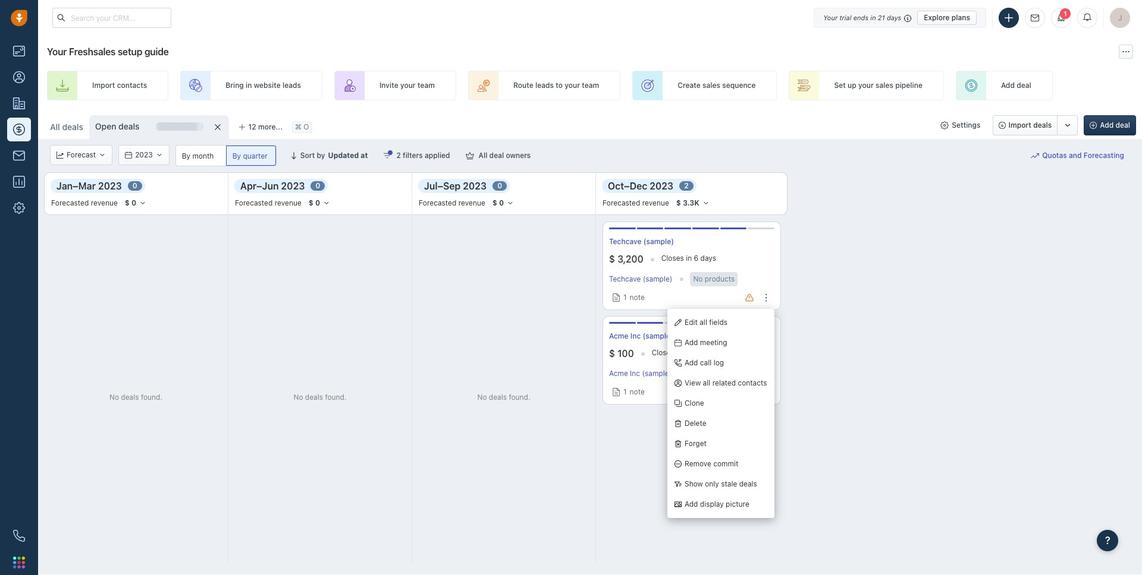 Task type: vqa. For each thing, say whether or not it's contained in the screenshot.
'Add meeting' in the bottom of the page
yes



Task type: locate. For each thing, give the bounding box(es) containing it.
1 horizontal spatial your
[[824, 13, 838, 21]]

techcave down $ 3,200
[[609, 275, 641, 284]]

leads
[[283, 81, 301, 90], [535, 81, 554, 90]]

$ for oct–dec 2023
[[676, 199, 681, 208]]

acme inc (sample) link down 100
[[609, 370, 672, 379]]

add deal button
[[1084, 115, 1136, 136]]

1 vertical spatial 1
[[624, 293, 627, 302]]

1 horizontal spatial all
[[479, 151, 488, 160]]

sales left pipeline
[[876, 81, 894, 90]]

2 filters applied
[[397, 151, 450, 160]]

sales right create
[[703, 81, 721, 90]]

acme inc (sample) link up 100
[[609, 331, 673, 342]]

1 link
[[1051, 8, 1072, 28]]

$ 0 down 2023 dropdown button
[[125, 199, 136, 208]]

1 note from the top
[[630, 293, 645, 302]]

closes left dec
[[652, 349, 675, 358]]

0 vertical spatial inc
[[631, 332, 641, 341]]

forecasting
[[1084, 151, 1125, 160]]

by left month
[[182, 151, 190, 160]]

forecasted revenue down "apr–jun 2023"
[[235, 199, 302, 208]]

found. for apr–jun 2023
[[325, 393, 347, 402]]

log
[[714, 359, 724, 368]]

1 horizontal spatial team
[[582, 81, 599, 90]]

0 vertical spatial note
[[630, 293, 645, 302]]

deal for all deal owners button
[[489, 151, 504, 160]]

up
[[848, 81, 857, 90]]

closes for 100
[[652, 349, 675, 358]]

$ down all deal owners button
[[493, 199, 497, 208]]

2 your from the left
[[565, 81, 580, 90]]

container_wx8msf4aqz5i3rn1 image inside 2023 dropdown button
[[125, 152, 132, 159]]

forecasted down jul–sep on the left of the page
[[419, 199, 457, 208]]

3 forecasted from the left
[[419, 199, 457, 208]]

2 forecasted revenue from the left
[[235, 199, 302, 208]]

products down closes in 6 days
[[705, 275, 735, 284]]

1 vertical spatial 2
[[684, 182, 689, 191]]

forecasted down jan–mar at the left of page
[[51, 199, 89, 208]]

add deal for add deal link
[[1001, 81, 1032, 90]]

$
[[125, 199, 130, 208], [309, 199, 313, 208], [493, 199, 497, 208], [676, 199, 681, 208], [609, 254, 615, 265], [609, 349, 615, 359]]

container_wx8msf4aqz5i3rn1 image down $ 3,200
[[612, 294, 621, 302]]

revenue down oct–dec 2023
[[642, 199, 669, 208]]

1 team from the left
[[418, 81, 435, 90]]

2 up $ 3.3k
[[684, 182, 689, 191]]

acme
[[609, 332, 629, 341], [609, 370, 628, 379]]

1 vertical spatial no products
[[693, 369, 734, 378]]

0 vertical spatial techcave
[[609, 237, 642, 246]]

container_wx8msf4aqz5i3rn1 image
[[941, 121, 949, 130], [57, 152, 64, 159], [125, 152, 132, 159], [383, 152, 392, 160], [1031, 152, 1040, 160], [612, 294, 621, 302]]

closes left 6
[[661, 254, 684, 263]]

phone element
[[7, 525, 31, 549]]

3.3k
[[683, 199, 700, 208]]

forecasted revenue down jan–mar 2023
[[51, 199, 118, 208]]

1 vertical spatial inc
[[630, 370, 640, 379]]

found. for jan–mar 2023
[[141, 393, 162, 402]]

4 forecasted from the left
[[603, 199, 640, 208]]

team
[[418, 81, 435, 90], [582, 81, 599, 90]]

1
[[1064, 10, 1067, 17], [624, 293, 627, 302], [624, 388, 627, 397]]

forecasted revenue down oct–dec 2023
[[603, 199, 669, 208]]

2 horizontal spatial $ 0
[[493, 199, 504, 208]]

edit all fields
[[685, 319, 728, 328]]

0 vertical spatial acme inc (sample) link
[[609, 331, 673, 342]]

1 acme from the top
[[609, 332, 629, 341]]

2023 button
[[118, 145, 169, 165]]

add inside button
[[1100, 121, 1114, 130]]

revenue for jan–mar
[[91, 199, 118, 208]]

4 forecasted revenue from the left
[[603, 199, 669, 208]]

menu containing edit all fields
[[668, 309, 774, 519]]

0 horizontal spatial your
[[47, 46, 67, 57]]

2 $ 0 from the left
[[309, 199, 320, 208]]

2 revenue from the left
[[275, 199, 302, 208]]

fields
[[709, 319, 728, 328]]

$ 0 button
[[119, 197, 149, 210], [303, 197, 333, 210], [487, 197, 517, 210]]

add up import deals button
[[1001, 81, 1015, 90]]

$ left 100
[[609, 349, 615, 359]]

1 horizontal spatial 2
[[684, 182, 689, 191]]

deal for add deal link
[[1017, 81, 1032, 90]]

leads right website
[[283, 81, 301, 90]]

add deal link
[[956, 71, 1053, 101]]

0 vertical spatial acme
[[609, 332, 629, 341]]

1 horizontal spatial $ 0
[[309, 199, 320, 208]]

no products down 6
[[693, 275, 735, 284]]

0 horizontal spatial $ 0
[[125, 199, 136, 208]]

note
[[630, 293, 645, 302], [630, 388, 645, 397]]

2 techcave (sample) link from the top
[[609, 275, 673, 284]]

deal left owners
[[489, 151, 504, 160]]

container_wx8msf4aqz5i3rn1 image down open deals link
[[125, 152, 132, 159]]

meeting
[[700, 339, 727, 348]]

by left quarter
[[232, 152, 241, 161]]

open deals button
[[89, 115, 229, 139], [95, 115, 229, 138]]

container_wx8msf4aqz5i3rn1 image
[[99, 152, 106, 159], [156, 152, 163, 159], [466, 152, 474, 160], [612, 389, 621, 397]]

2
[[397, 151, 401, 160], [684, 182, 689, 191]]

2 inside 2 filters applied button
[[397, 151, 401, 160]]

1 vertical spatial deal
[[1116, 121, 1131, 130]]

2 acme from the top
[[609, 370, 628, 379]]

1 horizontal spatial deal
[[1017, 81, 1032, 90]]

jan–mar
[[57, 181, 96, 191]]

0 vertical spatial acme inc (sample)
[[609, 332, 673, 341]]

stale
[[721, 480, 737, 489]]

3 no deals found. from the left
[[477, 393, 530, 402]]

by inside button
[[232, 152, 241, 161]]

menu
[[668, 309, 774, 519]]

$ 0 button down all deal owners button
[[487, 197, 517, 210]]

no products for $ 3,200
[[693, 275, 735, 284]]

1 horizontal spatial contacts
[[738, 379, 767, 388]]

2023 right jul–sep on the left of the page
[[463, 181, 487, 191]]

to
[[556, 81, 563, 90]]

2 horizontal spatial no deals found.
[[477, 393, 530, 402]]

remove
[[685, 460, 712, 469]]

import for import deals
[[1009, 121, 1032, 130]]

3 found. from the left
[[509, 393, 530, 402]]

add deal inside button
[[1100, 121, 1131, 130]]

1 leads from the left
[[283, 81, 301, 90]]

inc down 100
[[630, 370, 640, 379]]

bring
[[226, 81, 244, 90]]

add display picture
[[685, 501, 750, 510]]

1 horizontal spatial sales
[[876, 81, 894, 90]]

2023 inside 2023 dropdown button
[[135, 151, 153, 160]]

container_wx8msf4aqz5i3rn1 image left settings
[[941, 121, 949, 130]]

all right edit
[[700, 319, 707, 328]]

1 vertical spatial note
[[630, 388, 645, 397]]

container_wx8msf4aqz5i3rn1 image for 2023
[[125, 152, 132, 159]]

1 forecasted revenue from the left
[[51, 199, 118, 208]]

revenue down jul–sep 2023
[[459, 199, 485, 208]]

1 vertical spatial add deal
[[1100, 121, 1131, 130]]

container_wx8msf4aqz5i3rn1 image inside 2023 dropdown button
[[156, 152, 163, 159]]

0 vertical spatial techcave (sample)
[[609, 237, 674, 246]]

import down add deal link
[[1009, 121, 1032, 130]]

0 horizontal spatial by
[[182, 151, 190, 160]]

plans
[[952, 13, 970, 22]]

and
[[1069, 151, 1082, 160]]

team right 'invite'
[[418, 81, 435, 90]]

$ 0 down by
[[309, 199, 320, 208]]

1 vertical spatial your
[[47, 46, 67, 57]]

your inside 'link'
[[565, 81, 580, 90]]

0 vertical spatial 1 note
[[624, 293, 645, 302]]

forecasted
[[51, 199, 89, 208], [235, 199, 273, 208], [419, 199, 457, 208], [603, 199, 640, 208]]

1 horizontal spatial no deals found.
[[294, 393, 347, 402]]

1 forecasted from the left
[[51, 199, 89, 208]]

found. for jul–sep 2023
[[509, 393, 530, 402]]

2 $ 0 button from the left
[[303, 197, 333, 210]]

2 left filters
[[397, 151, 401, 160]]

deal inside button
[[489, 151, 504, 160]]

invite your team link
[[334, 71, 456, 101]]

container_wx8msf4aqz5i3rn1 image inside 2 filters applied button
[[383, 152, 392, 160]]

3 forecasted revenue from the left
[[419, 199, 485, 208]]

0 vertical spatial 2
[[397, 151, 401, 160]]

deals
[[1034, 121, 1052, 130], [118, 121, 140, 131], [62, 122, 83, 132], [121, 393, 139, 402], [305, 393, 323, 402], [489, 393, 507, 402], [739, 480, 757, 489]]

2 forecasted from the left
[[235, 199, 273, 208]]

days
[[887, 13, 902, 21], [701, 254, 716, 263]]

0 horizontal spatial found.
[[141, 393, 162, 402]]

your left freshsales
[[47, 46, 67, 57]]

1 note
[[624, 293, 645, 302], [624, 388, 645, 397]]

closes in dec
[[652, 349, 698, 358]]

import down your freshsales setup guide
[[92, 81, 115, 90]]

2 1 note from the top
[[624, 388, 645, 397]]

0 horizontal spatial add deal
[[1001, 81, 1032, 90]]

1 vertical spatial acme inc (sample)
[[609, 370, 672, 379]]

2 horizontal spatial found.
[[509, 393, 530, 402]]

2 horizontal spatial your
[[859, 81, 874, 90]]

1 your from the left
[[400, 81, 416, 90]]

1 horizontal spatial your
[[565, 81, 580, 90]]

freshworks switcher image
[[13, 557, 25, 569]]

sales
[[703, 81, 721, 90], [876, 81, 894, 90]]

days right 6
[[701, 254, 716, 263]]

container_wx8msf4aqz5i3rn1 image inside all deal owners button
[[466, 152, 474, 160]]

your left trial
[[824, 13, 838, 21]]

contacts down setup
[[117, 81, 147, 90]]

no for jan–mar 2023
[[109, 393, 119, 402]]

techcave (sample) link
[[609, 237, 674, 247], [609, 275, 673, 284]]

note for $ 100
[[630, 388, 645, 397]]

add
[[1001, 81, 1015, 90], [1100, 121, 1114, 130], [685, 339, 698, 348], [685, 359, 698, 368], [685, 501, 698, 510]]

2 note from the top
[[630, 388, 645, 397]]

$ 0 button for jan–mar 2023
[[119, 197, 149, 210]]

0
[[133, 182, 137, 191], [316, 182, 320, 191], [498, 182, 502, 191], [131, 199, 136, 208], [315, 199, 320, 208], [499, 199, 504, 208]]

1 vertical spatial 1 note
[[624, 388, 645, 397]]

$ down 2023 dropdown button
[[125, 199, 130, 208]]

deal inside button
[[1116, 121, 1131, 130]]

container_wx8msf4aqz5i3rn1 image inside forecast dropdown button
[[57, 152, 64, 159]]

0 vertical spatial deal
[[1017, 81, 1032, 90]]

0 horizontal spatial $ 0 button
[[119, 197, 149, 210]]

acme inc (sample)
[[609, 332, 673, 341], [609, 370, 672, 379]]

0 horizontal spatial sales
[[703, 81, 721, 90]]

forecasted revenue down jul–sep 2023
[[419, 199, 485, 208]]

12
[[248, 123, 256, 131]]

filters
[[403, 151, 423, 160]]

3 $ 0 from the left
[[493, 199, 504, 208]]

1 vertical spatial all
[[703, 379, 711, 388]]

2023 down open deals link
[[135, 151, 153, 160]]

$ 0 button down by
[[303, 197, 333, 210]]

by inside 'button'
[[182, 151, 190, 160]]

0 horizontal spatial all
[[50, 122, 60, 132]]

0 vertical spatial products
[[705, 275, 735, 284]]

no products
[[693, 275, 735, 284], [693, 369, 734, 378]]

forecasted for jan–mar 2023
[[51, 199, 89, 208]]

leads left to
[[535, 81, 554, 90]]

2 leads from the left
[[535, 81, 554, 90]]

revenue for jul–sep
[[459, 199, 485, 208]]

acme up the $ 100
[[609, 332, 629, 341]]

techcave (sample) link up 3,200
[[609, 237, 674, 247]]

in left dec
[[677, 349, 683, 358]]

your for your trial ends in 21 days
[[824, 13, 838, 21]]

quarter
[[243, 152, 268, 161]]

note down 3,200
[[630, 293, 645, 302]]

1 $ 0 button from the left
[[119, 197, 149, 210]]

add deal up forecasting at top right
[[1100, 121, 1131, 130]]

all left owners
[[479, 151, 488, 160]]

2023 for apr–jun 2023
[[281, 181, 305, 191]]

1 found. from the left
[[141, 393, 162, 402]]

import
[[92, 81, 115, 90], [1009, 121, 1032, 130]]

0 vertical spatial 1
[[1064, 10, 1067, 17]]

container_wx8msf4aqz5i3rn1 image inside forecast dropdown button
[[99, 152, 106, 159]]

container_wx8msf4aqz5i3rn1 image left "quotas"
[[1031, 152, 1040, 160]]

100
[[618, 349, 634, 359]]

1 vertical spatial closes
[[652, 349, 675, 358]]

21
[[878, 13, 885, 21]]

1 horizontal spatial found.
[[325, 393, 347, 402]]

0 vertical spatial all
[[50, 122, 60, 132]]

bring in website leads link
[[180, 71, 322, 101]]

by quarter button
[[226, 146, 276, 166]]

1 horizontal spatial import
[[1009, 121, 1032, 130]]

forecasted down oct–dec
[[603, 199, 640, 208]]

days right 21
[[887, 13, 902, 21]]

0 vertical spatial no products
[[693, 275, 735, 284]]

1 vertical spatial all
[[479, 151, 488, 160]]

revenue down jan–mar 2023
[[91, 199, 118, 208]]

all up forecast dropdown button in the left top of the page
[[50, 122, 60, 132]]

trial
[[840, 13, 852, 21]]

2 vertical spatial deal
[[489, 151, 504, 160]]

inc
[[631, 332, 641, 341], [630, 370, 640, 379]]

all
[[700, 319, 707, 328], [703, 379, 711, 388]]

2 inc from the top
[[630, 370, 640, 379]]

revenue for apr–jun
[[275, 199, 302, 208]]

add up forecasting at top right
[[1100, 121, 1114, 130]]

view
[[685, 379, 701, 388]]

1 techcave from the top
[[609, 237, 642, 246]]

deal up import deals button
[[1017, 81, 1032, 90]]

display
[[700, 501, 724, 510]]

2 found. from the left
[[325, 393, 347, 402]]

$ inside button
[[676, 199, 681, 208]]

1 vertical spatial products
[[704, 369, 734, 378]]

⌘
[[295, 123, 302, 132]]

2023 right jan–mar at the left of page
[[98, 181, 122, 191]]

$ left 3.3k
[[676, 199, 681, 208]]

techcave (sample) link down 3,200
[[609, 275, 673, 284]]

2023 right oct–dec
[[650, 181, 674, 191]]

deal
[[1017, 81, 1032, 90], [1116, 121, 1131, 130], [489, 151, 504, 160]]

container_wx8msf4aqz5i3rn1 image left forecast
[[57, 152, 64, 159]]

0 horizontal spatial no deals found.
[[109, 393, 162, 402]]

add down show
[[685, 501, 698, 510]]

1 horizontal spatial leads
[[535, 81, 554, 90]]

acme inc (sample) up 100
[[609, 332, 673, 341]]

0 horizontal spatial deal
[[489, 151, 504, 160]]

⌘ o
[[295, 123, 309, 132]]

container_wx8msf4aqz5i3rn1 image right the "at"
[[383, 152, 392, 160]]

1 vertical spatial techcave (sample) link
[[609, 275, 673, 284]]

by
[[182, 151, 190, 160], [232, 152, 241, 161]]

oct–dec 2023
[[608, 181, 674, 191]]

revenue down "apr–jun 2023"
[[275, 199, 302, 208]]

1 vertical spatial techcave
[[609, 275, 641, 284]]

your right 'invite'
[[400, 81, 416, 90]]

1 horizontal spatial by
[[232, 152, 241, 161]]

call
[[700, 359, 712, 368]]

6
[[694, 254, 699, 263]]

forecasted revenue
[[51, 199, 118, 208], [235, 199, 302, 208], [419, 199, 485, 208], [603, 199, 669, 208]]

1 vertical spatial acme inc (sample) link
[[609, 370, 672, 379]]

2 team from the left
[[582, 81, 599, 90]]

0 vertical spatial techcave (sample) link
[[609, 237, 674, 247]]

acme down the $ 100
[[609, 370, 628, 379]]

1 horizontal spatial days
[[887, 13, 902, 21]]

all inside all deal owners button
[[479, 151, 488, 160]]

no products down the log
[[693, 369, 734, 378]]

all for view
[[703, 379, 711, 388]]

all right "view"
[[703, 379, 711, 388]]

1 for 100
[[624, 388, 627, 397]]

(sample) up closes in dec
[[643, 332, 673, 341]]

0 horizontal spatial your
[[400, 81, 416, 90]]

$ 0 down all deal owners button
[[493, 199, 504, 208]]

4 revenue from the left
[[642, 199, 669, 208]]

2 no deals found. from the left
[[294, 393, 347, 402]]

0 horizontal spatial import
[[92, 81, 115, 90]]

1 horizontal spatial add deal
[[1100, 121, 1131, 130]]

0 horizontal spatial team
[[418, 81, 435, 90]]

oct–dec
[[608, 181, 648, 191]]

0 horizontal spatial days
[[701, 254, 716, 263]]

container_wx8msf4aqz5i3rn1 image inside settings popup button
[[941, 121, 949, 130]]

1 no deals found. from the left
[[109, 393, 162, 402]]

1 $ 0 from the left
[[125, 199, 136, 208]]

1 horizontal spatial $ 0 button
[[303, 197, 333, 210]]

note down 100
[[630, 388, 645, 397]]

products down the log
[[704, 369, 734, 378]]

2 techcave from the top
[[609, 275, 641, 284]]

all deals button
[[44, 115, 89, 139], [50, 122, 83, 132]]

1 techcave (sample) link from the top
[[609, 237, 674, 247]]

1 vertical spatial techcave (sample)
[[609, 275, 673, 284]]

(sample) down 3,200
[[643, 275, 673, 284]]

by month button
[[176, 146, 226, 166]]

2 horizontal spatial deal
[[1116, 121, 1131, 130]]

1 1 note from the top
[[624, 293, 645, 302]]

0 vertical spatial import
[[92, 81, 115, 90]]

1 vertical spatial days
[[701, 254, 716, 263]]

0 vertical spatial contacts
[[117, 81, 147, 90]]

closes
[[661, 254, 684, 263], [652, 349, 675, 358]]

phone image
[[13, 531, 25, 543]]

team right to
[[582, 81, 599, 90]]

3 $ 0 button from the left
[[487, 197, 517, 210]]

container_wx8msf4aqz5i3rn1 image left by month
[[156, 152, 163, 159]]

forecasted for jul–sep 2023
[[419, 199, 457, 208]]

0 vertical spatial your
[[824, 13, 838, 21]]

by for by month
[[182, 151, 190, 160]]

acme inc (sample) down 100
[[609, 370, 672, 379]]

0 horizontal spatial contacts
[[117, 81, 147, 90]]

1 note down 100
[[624, 388, 645, 397]]

2 vertical spatial 1
[[624, 388, 627, 397]]

1 vertical spatial import
[[1009, 121, 1032, 130]]

import for import contacts
[[92, 81, 115, 90]]

$ 0 button down jan–mar 2023
[[119, 197, 149, 210]]

import inside button
[[1009, 121, 1032, 130]]

inc up 100
[[631, 332, 641, 341]]

1 techcave (sample) from the top
[[609, 237, 674, 246]]

2 horizontal spatial $ 0 button
[[487, 197, 517, 210]]

month
[[192, 151, 214, 160]]

techcave
[[609, 237, 642, 246], [609, 275, 641, 284]]

container_wx8msf4aqz5i3rn1 image for quotas and forecasting
[[1031, 152, 1040, 160]]

0 vertical spatial all
[[700, 319, 707, 328]]

(sample)
[[644, 237, 674, 246], [643, 275, 673, 284], [643, 332, 673, 341], [642, 370, 672, 379]]

techcave (sample) up 3,200
[[609, 237, 674, 246]]

container_wx8msf4aqz5i3rn1 image inside quotas and forecasting link
[[1031, 152, 1040, 160]]

forecasted for apr–jun 2023
[[235, 199, 273, 208]]

$ 0 button for jul–sep 2023
[[487, 197, 517, 210]]

techcave (sample) down 3,200
[[609, 275, 673, 284]]

add meeting
[[685, 339, 727, 348]]

$ down sort
[[309, 199, 313, 208]]

your right to
[[565, 81, 580, 90]]

your
[[400, 81, 416, 90], [565, 81, 580, 90], [859, 81, 874, 90]]

deal up forecasting at top right
[[1116, 121, 1131, 130]]

0 vertical spatial closes
[[661, 254, 684, 263]]

1 acme inc (sample) link from the top
[[609, 331, 673, 342]]

3 revenue from the left
[[459, 199, 485, 208]]

0 horizontal spatial leads
[[283, 81, 301, 90]]

by for by quarter
[[232, 152, 241, 161]]

0 horizontal spatial 2
[[397, 151, 401, 160]]

0 vertical spatial add deal
[[1001, 81, 1032, 90]]

clone
[[685, 399, 704, 408]]

contacts right related
[[738, 379, 767, 388]]

1 revenue from the left
[[91, 199, 118, 208]]

add deal up import deals button
[[1001, 81, 1032, 90]]

$ 3.3k
[[676, 199, 700, 208]]

2023 right apr–jun
[[281, 181, 305, 191]]

1 vertical spatial acme
[[609, 370, 628, 379]]

your right up
[[859, 81, 874, 90]]

container_wx8msf4aqz5i3rn1 image right applied
[[466, 152, 474, 160]]



Task type: describe. For each thing, give the bounding box(es) containing it.
delete
[[685, 420, 707, 429]]

1 inc from the top
[[631, 332, 641, 341]]

add deal for the add deal button
[[1100, 121, 1131, 130]]

invite
[[380, 81, 398, 90]]

all for edit
[[700, 319, 707, 328]]

$ 3.3k button
[[671, 197, 713, 210]]

no deals found. for jan–mar 2023
[[109, 393, 162, 402]]

pipeline
[[896, 81, 923, 90]]

$ for jul–sep 2023
[[493, 199, 497, 208]]

all deal owners button
[[458, 146, 539, 166]]

$ 0 for apr–jun 2023
[[309, 199, 320, 208]]

note for $ 3,200
[[630, 293, 645, 302]]

0 vertical spatial days
[[887, 13, 902, 21]]

only
[[705, 480, 719, 489]]

forecasted revenue for jul–sep
[[419, 199, 485, 208]]

set up your sales pipeline
[[834, 81, 923, 90]]

deal for the add deal button
[[1116, 121, 1131, 130]]

1 sales from the left
[[703, 81, 721, 90]]

all for all deals
[[50, 122, 60, 132]]

12 more... button
[[232, 119, 289, 136]]

2 for 2
[[684, 182, 689, 191]]

2 sales from the left
[[876, 81, 894, 90]]

show only stale deals
[[685, 480, 757, 489]]

freshsales
[[69, 46, 116, 57]]

apr–jun 2023
[[240, 181, 305, 191]]

open deals link
[[95, 121, 140, 133]]

no for apr–jun 2023
[[294, 393, 303, 402]]

dec
[[685, 349, 698, 358]]

1 note for 3,200
[[624, 293, 645, 302]]

team inside 'link'
[[582, 81, 599, 90]]

no for jul–sep 2023
[[477, 393, 487, 402]]

$ 0 for jan–mar 2023
[[125, 199, 136, 208]]

2 for 2 filters applied
[[397, 151, 401, 160]]

revenue for oct–dec
[[642, 199, 669, 208]]

2023 for jan–mar 2023
[[98, 181, 122, 191]]

commit
[[714, 460, 739, 469]]

12 more...
[[248, 123, 283, 131]]

in left 21
[[871, 13, 876, 21]]

set up your sales pipeline link
[[789, 71, 944, 101]]

import deals
[[1009, 121, 1052, 130]]

2 filters applied button
[[376, 146, 458, 166]]

2 acme inc (sample) link from the top
[[609, 370, 672, 379]]

picture
[[726, 501, 750, 510]]

setup
[[118, 46, 142, 57]]

jul–sep
[[424, 181, 461, 191]]

$ 100
[[609, 349, 634, 359]]

forecast button
[[50, 145, 113, 165]]

settings
[[952, 121, 981, 130]]

deals inside button
[[1034, 121, 1052, 130]]

forecasted revenue for jan–mar
[[51, 199, 118, 208]]

set
[[834, 81, 846, 90]]

$ 3,200
[[609, 254, 644, 265]]

container_wx8msf4aqz5i3rn1 image for forecast
[[57, 152, 64, 159]]

explore
[[924, 13, 950, 22]]

explore plans link
[[918, 10, 977, 25]]

$ left 3,200
[[609, 254, 615, 265]]

products for $ 100
[[704, 369, 734, 378]]

jan–mar 2023
[[57, 181, 122, 191]]

products for $ 3,200
[[705, 275, 735, 284]]

o
[[304, 123, 309, 132]]

route
[[513, 81, 534, 90]]

related
[[713, 379, 736, 388]]

closes in 6 days
[[661, 254, 716, 263]]

more...
[[258, 123, 283, 131]]

sort
[[300, 151, 315, 160]]

1 note for 100
[[624, 388, 645, 397]]

forecasted for oct–dec 2023
[[603, 199, 640, 208]]

$ for apr–jun 2023
[[309, 199, 313, 208]]

1 acme inc (sample) from the top
[[609, 332, 673, 341]]

in for closes in dec
[[677, 349, 683, 358]]

forecasted revenue for oct–dec
[[603, 199, 669, 208]]

container_wx8msf4aqz5i3rn1 image for settings
[[941, 121, 949, 130]]

no deals found. for apr–jun 2023
[[294, 393, 347, 402]]

sequence
[[722, 81, 756, 90]]

import deals button
[[993, 115, 1058, 136]]

all for all deal owners
[[479, 151, 488, 160]]

no products for $ 100
[[693, 369, 734, 378]]

1 for 3,200
[[624, 293, 627, 302]]

your trial ends in 21 days
[[824, 13, 902, 21]]

create sales sequence link
[[633, 71, 777, 101]]

container_wx8msf4aqz5i3rn1 image down the $ 100
[[612, 389, 621, 397]]

applied
[[425, 151, 450, 160]]

by
[[317, 151, 325, 160]]

sort by updated at
[[300, 151, 368, 160]]

jul–sep 2023
[[424, 181, 487, 191]]

add down dec
[[685, 359, 698, 368]]

import deals group
[[993, 115, 1078, 136]]

guide
[[144, 46, 169, 57]]

apr–jun
[[240, 181, 279, 191]]

quotas and forecasting link
[[1031, 145, 1136, 167]]

owners
[[506, 151, 531, 160]]

create
[[678, 81, 701, 90]]

add up dec
[[685, 339, 698, 348]]

no deals found. for jul–sep 2023
[[477, 393, 530, 402]]

$ 0 for jul–sep 2023
[[493, 199, 504, 208]]

forget
[[685, 440, 707, 449]]

your freshsales setup guide
[[47, 46, 169, 57]]

$ 0 button for apr–jun 2023
[[303, 197, 333, 210]]

import contacts
[[92, 81, 147, 90]]

1 inside 1 link
[[1064, 10, 1067, 17]]

$ for jan–mar 2023
[[125, 199, 130, 208]]

in for closes in 6 days
[[686, 254, 692, 263]]

2 techcave (sample) from the top
[[609, 275, 673, 284]]

quotas and forecasting
[[1043, 151, 1125, 160]]

1 vertical spatial contacts
[[738, 379, 767, 388]]

1 open deals button from the left
[[89, 115, 229, 139]]

leads inside 'link'
[[535, 81, 554, 90]]

route leads to your team
[[513, 81, 599, 90]]

website
[[254, 81, 281, 90]]

at
[[361, 151, 368, 160]]

add call log
[[685, 359, 724, 368]]

in for bring in website leads
[[246, 81, 252, 90]]

bring in website leads
[[226, 81, 301, 90]]

(sample) down closes in dec
[[642, 370, 672, 379]]

3,200
[[618, 254, 644, 265]]

settings button
[[935, 115, 987, 136]]

2023 for jul–sep 2023
[[463, 181, 487, 191]]

2 open deals button from the left
[[95, 115, 229, 138]]

all deals
[[50, 122, 83, 132]]

view all related contacts
[[685, 379, 767, 388]]

2023 for oct–dec 2023
[[650, 181, 674, 191]]

3 your from the left
[[859, 81, 874, 90]]

2 acme inc (sample) from the top
[[609, 370, 672, 379]]

by month
[[182, 151, 214, 160]]

forecasted revenue for apr–jun
[[235, 199, 302, 208]]

by quarter
[[232, 152, 268, 161]]

open
[[95, 121, 116, 131]]

your for your freshsales setup guide
[[47, 46, 67, 57]]

updated
[[328, 151, 359, 160]]

show
[[685, 480, 703, 489]]

edit
[[685, 319, 698, 328]]

ends
[[854, 13, 869, 21]]

Search your CRM... text field
[[52, 8, 171, 28]]

closes for 3,200
[[661, 254, 684, 263]]

invite your team
[[380, 81, 435, 90]]

quotas
[[1043, 151, 1067, 160]]

import contacts link
[[47, 71, 168, 101]]

(sample) up closes in 6 days
[[644, 237, 674, 246]]



